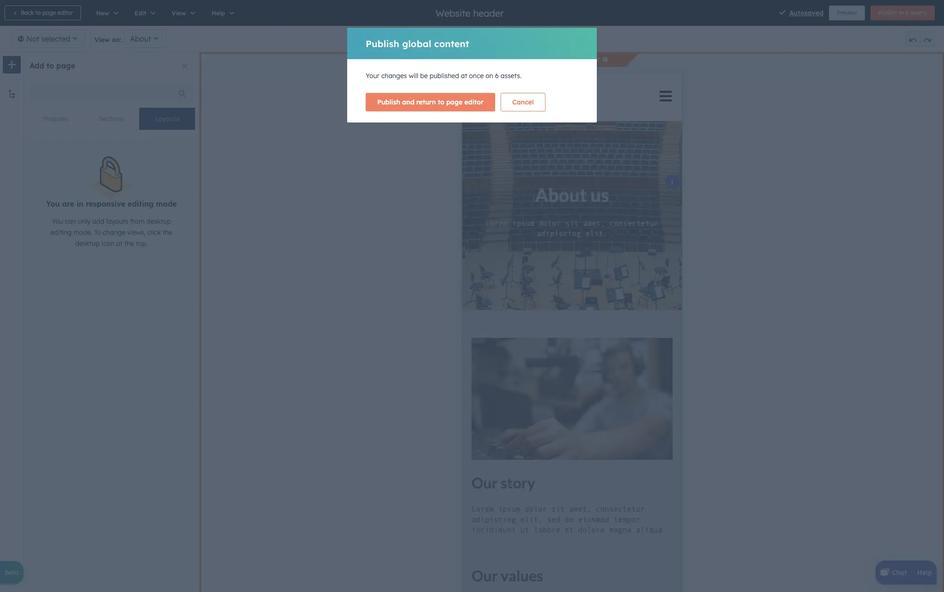 Task type: describe. For each thing, give the bounding box(es) containing it.
and
[[402, 98, 415, 106]]

preview
[[837, 9, 857, 16]]

global
[[536, 55, 555, 63]]

publish global content dialog
[[347, 28, 597, 123]]

chat
[[892, 569, 907, 577]]

global
[[402, 38, 431, 49]]

selected
[[41, 34, 70, 43]]

once
[[469, 72, 484, 80]]

layouts
[[155, 115, 179, 123]]

about button
[[125, 30, 166, 48]]

your
[[366, 72, 380, 80]]

be
[[420, 72, 428, 80]]

on:
[[112, 36, 121, 44]]

publish and return to page editor
[[377, 98, 484, 106]]

back
[[21, 9, 34, 16]]

published
[[430, 72, 459, 80]]

to for back
[[35, 9, 41, 16]]

1 horizontal spatial 6
[[906, 9, 909, 16]]

beta
[[5, 569, 19, 577]]

to inside publish global content "dialog"
[[438, 98, 444, 106]]

sections link
[[84, 108, 139, 130]]

publish for publish global content
[[366, 38, 399, 49]]

w
[[492, 35, 499, 44]]

not
[[26, 34, 39, 43]]

back to page editor button
[[5, 6, 81, 20]]

on
[[486, 72, 493, 80]]

editor inside publish global content "dialog"
[[465, 98, 484, 106]]

group containing publish to
[[871, 6, 935, 20]]

help
[[917, 569, 932, 577]]

autosaved
[[790, 9, 824, 17]]

view on:
[[94, 36, 121, 44]]

at
[[461, 72, 467, 80]]

publish global content
[[366, 38, 469, 49]]

1 vertical spatial editor
[[582, 55, 600, 63]]

content inside "dialog"
[[434, 38, 469, 49]]

your changes will be published at once on 6 assets .
[[366, 72, 522, 80]]

back to page editor
[[21, 9, 73, 16]]

page for back to page editor
[[42, 9, 56, 16]]

modules
[[43, 115, 68, 123]]

.
[[520, 72, 522, 80]]

assets inside publish global content "dialog"
[[501, 72, 520, 80]]

about
[[130, 34, 151, 43]]

1 horizontal spatial assets
[[910, 9, 927, 16]]



Task type: vqa. For each thing, say whether or not it's contained in the screenshot.
third Press to sort. element Press to sort. icon
no



Task type: locate. For each thing, give the bounding box(es) containing it.
modules link
[[28, 108, 84, 130]]

assets
[[910, 9, 927, 16], [501, 72, 520, 80]]

editor up 'selected'
[[57, 9, 73, 16]]

page down 'selected'
[[56, 61, 75, 70]]

None text field
[[503, 31, 537, 47]]

page inside publish global content "dialog"
[[446, 98, 463, 106]]

editor down once
[[465, 98, 484, 106]]

changes
[[381, 72, 407, 80]]

add
[[30, 61, 44, 70]]

1 vertical spatial page
[[56, 61, 75, 70]]

autosaved button
[[779, 7, 824, 18], [790, 7, 824, 18]]

0 horizontal spatial content
[[434, 38, 469, 49]]

publish
[[879, 9, 897, 16], [366, 38, 399, 49], [377, 98, 400, 106]]

view
[[94, 36, 110, 44]]

sections
[[99, 115, 124, 123]]

content down website
[[434, 38, 469, 49]]

will
[[409, 72, 418, 80]]

tab panel
[[28, 130, 195, 145]]

0 vertical spatial 6
[[906, 9, 909, 16]]

0 horizontal spatial editor
[[57, 9, 73, 16]]

close image
[[182, 63, 187, 69]]

to
[[35, 9, 41, 16], [899, 9, 904, 16], [46, 61, 54, 70], [438, 98, 444, 106]]

2 vertical spatial editor
[[465, 98, 484, 106]]

content
[[434, 38, 469, 49], [557, 55, 580, 63]]

beta button
[[0, 561, 24, 585]]

tab list
[[28, 108, 195, 130]]

0 horizontal spatial assets
[[501, 72, 520, 80]]

0 vertical spatial page
[[42, 9, 56, 16]]

group
[[871, 6, 935, 20], [452, 31, 488, 47], [906, 31, 935, 47]]

publish up your
[[366, 38, 399, 49]]

publish inside button
[[377, 98, 400, 106]]

publish for publish and return to page editor
[[377, 98, 400, 106]]

not selected
[[26, 34, 70, 43]]

publish right preview
[[879, 9, 897, 16]]

layouts link
[[139, 108, 195, 130]]

2 horizontal spatial editor
[[582, 55, 600, 63]]

2 horizontal spatial page
[[446, 98, 463, 106]]

6
[[906, 9, 909, 16], [495, 72, 499, 80]]

publish to 6 assets
[[879, 9, 927, 16]]

1 horizontal spatial page
[[56, 61, 75, 70]]

1 vertical spatial assets
[[501, 72, 520, 80]]

1 vertical spatial content
[[557, 55, 580, 63]]

1 autosaved button from the left
[[779, 7, 824, 18]]

publish and return to page editor button
[[366, 93, 495, 111]]

1 vertical spatial 6
[[495, 72, 499, 80]]

0 horizontal spatial 6
[[495, 72, 499, 80]]

0 vertical spatial content
[[434, 38, 469, 49]]

0 vertical spatial publish
[[879, 9, 897, 16]]

content right 'global'
[[557, 55, 580, 63]]

editor right 'global'
[[582, 55, 600, 63]]

cancel
[[512, 98, 534, 106]]

global content editor
[[536, 55, 600, 63]]

tab list containing modules
[[28, 108, 195, 130]]

2 vertical spatial publish
[[377, 98, 400, 106]]

page down at at top left
[[446, 98, 463, 106]]

preview button
[[829, 6, 865, 20]]

return
[[416, 98, 436, 106]]

Search search field
[[30, 84, 193, 102]]

page right back
[[42, 9, 56, 16]]

2 vertical spatial page
[[446, 98, 463, 106]]

1 vertical spatial publish
[[366, 38, 399, 49]]

1 horizontal spatial editor
[[465, 98, 484, 106]]

publish left and
[[377, 98, 400, 106]]

website header
[[436, 7, 504, 19]]

6 inside publish global content "dialog"
[[495, 72, 499, 80]]

cancel button
[[501, 93, 545, 111]]

page
[[42, 9, 56, 16], [56, 61, 75, 70], [446, 98, 463, 106]]

publish for publish to 6 assets
[[879, 9, 897, 16]]

header
[[473, 7, 504, 19]]

1 horizontal spatial content
[[557, 55, 580, 63]]

0 vertical spatial assets
[[910, 9, 927, 16]]

editor
[[57, 9, 73, 16], [582, 55, 600, 63], [465, 98, 484, 106]]

to for add
[[46, 61, 54, 70]]

publish inside group
[[879, 9, 897, 16]]

not selected button
[[12, 30, 86, 48]]

0 vertical spatial editor
[[57, 9, 73, 16]]

2 autosaved button from the left
[[790, 7, 824, 18]]

website
[[436, 7, 471, 19]]

to for publish
[[899, 9, 904, 16]]

page for add to page
[[56, 61, 75, 70]]

add to page
[[30, 61, 75, 70]]

0 horizontal spatial page
[[42, 9, 56, 16]]



